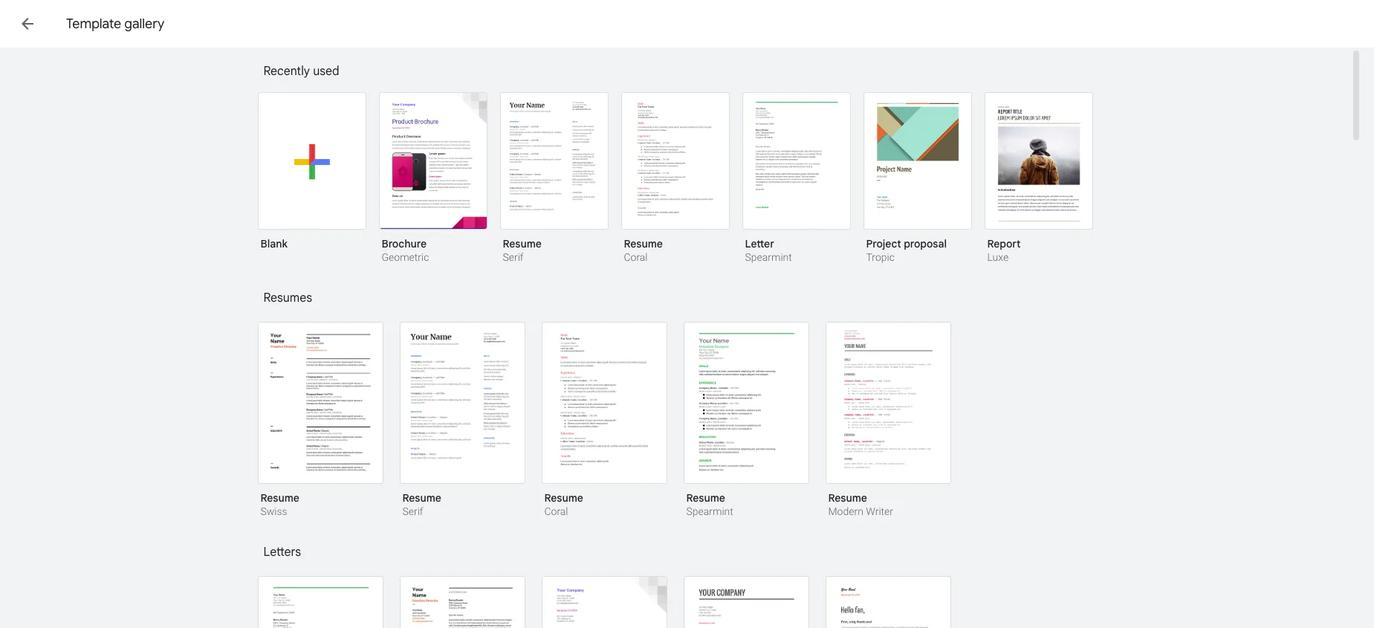 Task type: locate. For each thing, give the bounding box(es) containing it.
0 vertical spatial coral
[[624, 251, 648, 263]]

brochure option
[[379, 92, 487, 265]]

5 option from the left
[[826, 576, 951, 628]]

modern
[[829, 506, 864, 518]]

resume
[[503, 237, 542, 251], [624, 237, 663, 251], [261, 492, 300, 505], [403, 492, 442, 505], [545, 492, 584, 505], [687, 492, 726, 505], [829, 492, 868, 505]]

writer
[[867, 506, 894, 518]]

recently
[[264, 64, 310, 79]]

1 horizontal spatial resume serif
[[503, 237, 542, 263]]

serif inside recently used list box
[[503, 251, 524, 263]]

0 horizontal spatial resume serif
[[403, 492, 442, 518]]

resume inside resume modern writer
[[829, 492, 868, 505]]

report luxe
[[988, 237, 1021, 263]]

1 vertical spatial serif
[[403, 506, 424, 518]]

0 horizontal spatial resume coral
[[545, 492, 584, 518]]

luxe
[[988, 251, 1009, 263]]

docs
[[83, 14, 119, 34]]

1 vertical spatial resume serif
[[403, 492, 442, 518]]

used
[[313, 64, 340, 79]]

4 option from the left
[[684, 576, 809, 628]]

brochure geometric
[[382, 237, 429, 263]]

0 horizontal spatial serif
[[403, 506, 424, 518]]

1 vertical spatial coral
[[545, 506, 569, 518]]

resume serif inside 'resumes' list box
[[403, 492, 442, 518]]

serif inside 'resumes' list box
[[403, 506, 424, 518]]

letter spearmint
[[745, 237, 793, 263]]

0 vertical spatial resume serif
[[503, 237, 542, 263]]

resume spearmint
[[687, 492, 734, 518]]

spearmint inside 'resumes' list box
[[687, 506, 734, 518]]

gallery
[[124, 16, 164, 32]]

1 horizontal spatial spearmint
[[745, 251, 793, 263]]

spearmint for letter
[[745, 251, 793, 263]]

recently used
[[264, 64, 340, 79]]

1 horizontal spatial coral
[[624, 251, 648, 263]]

0 horizontal spatial spearmint
[[687, 506, 734, 518]]

spearmint
[[745, 251, 793, 263], [687, 506, 734, 518]]

coral
[[624, 251, 648, 263], [545, 506, 569, 518]]

resume option
[[500, 92, 609, 265], [621, 92, 730, 265], [258, 322, 383, 520], [400, 322, 525, 520], [542, 322, 667, 520], [684, 322, 809, 520], [826, 322, 951, 520]]

spearmint inside letter "option"
[[745, 251, 793, 263]]

resume swiss
[[261, 492, 300, 518]]

0 vertical spatial serif
[[503, 251, 524, 263]]

option
[[258, 576, 383, 628], [400, 576, 525, 628], [542, 576, 667, 628], [684, 576, 809, 628], [826, 576, 951, 628]]

project
[[867, 237, 902, 251]]

serif
[[503, 251, 524, 263], [403, 506, 424, 518]]

1 vertical spatial resume coral
[[545, 492, 584, 518]]

2 option from the left
[[400, 576, 525, 628]]

1 horizontal spatial serif
[[503, 251, 524, 263]]

resume serif
[[503, 237, 542, 263], [403, 492, 442, 518]]

resume inside resume spearmint
[[687, 492, 726, 505]]

resume coral
[[624, 237, 663, 263], [545, 492, 584, 518]]

letters list box
[[258, 576, 1113, 628]]

spearmint for resume
[[687, 506, 734, 518]]

0 vertical spatial resume coral
[[624, 237, 663, 263]]

resume serif inside recently used list box
[[503, 237, 542, 263]]

0 vertical spatial spearmint
[[745, 251, 793, 263]]

1 vertical spatial spearmint
[[687, 506, 734, 518]]

resume coral inside 'resumes' list box
[[545, 492, 584, 518]]

choose template dialog dialog
[[0, 0, 1375, 628]]

resume modern writer
[[829, 492, 894, 518]]

coral inside 'resumes' list box
[[545, 506, 569, 518]]

1 horizontal spatial resume coral
[[624, 237, 663, 263]]

0 horizontal spatial coral
[[545, 506, 569, 518]]



Task type: vqa. For each thing, say whether or not it's contained in the screenshot.
recently used
yes



Task type: describe. For each thing, give the bounding box(es) containing it.
letters
[[264, 545, 301, 560]]

proposal
[[904, 237, 947, 251]]

recently used list box
[[258, 89, 1113, 283]]

1 option from the left
[[258, 576, 383, 628]]

resume coral inside recently used list box
[[624, 237, 663, 263]]

tropic
[[867, 251, 895, 263]]

resumes list box
[[258, 322, 1113, 538]]

project proposal option
[[864, 92, 972, 265]]

swiss
[[261, 506, 288, 518]]

resumes
[[264, 291, 312, 306]]

letter option
[[743, 92, 851, 265]]

docs link
[[48, 9, 119, 42]]

template gallery
[[66, 16, 164, 32]]

report
[[988, 237, 1021, 251]]

report option
[[985, 92, 1094, 265]]

coral inside recently used list box
[[624, 251, 648, 263]]

3 option from the left
[[542, 576, 667, 628]]

blank option
[[258, 92, 366, 261]]

brochure
[[382, 237, 427, 251]]

geometric
[[382, 251, 429, 263]]

template
[[66, 16, 121, 32]]

project proposal tropic
[[867, 237, 947, 263]]

letter
[[745, 237, 775, 251]]

blank
[[261, 237, 288, 251]]



